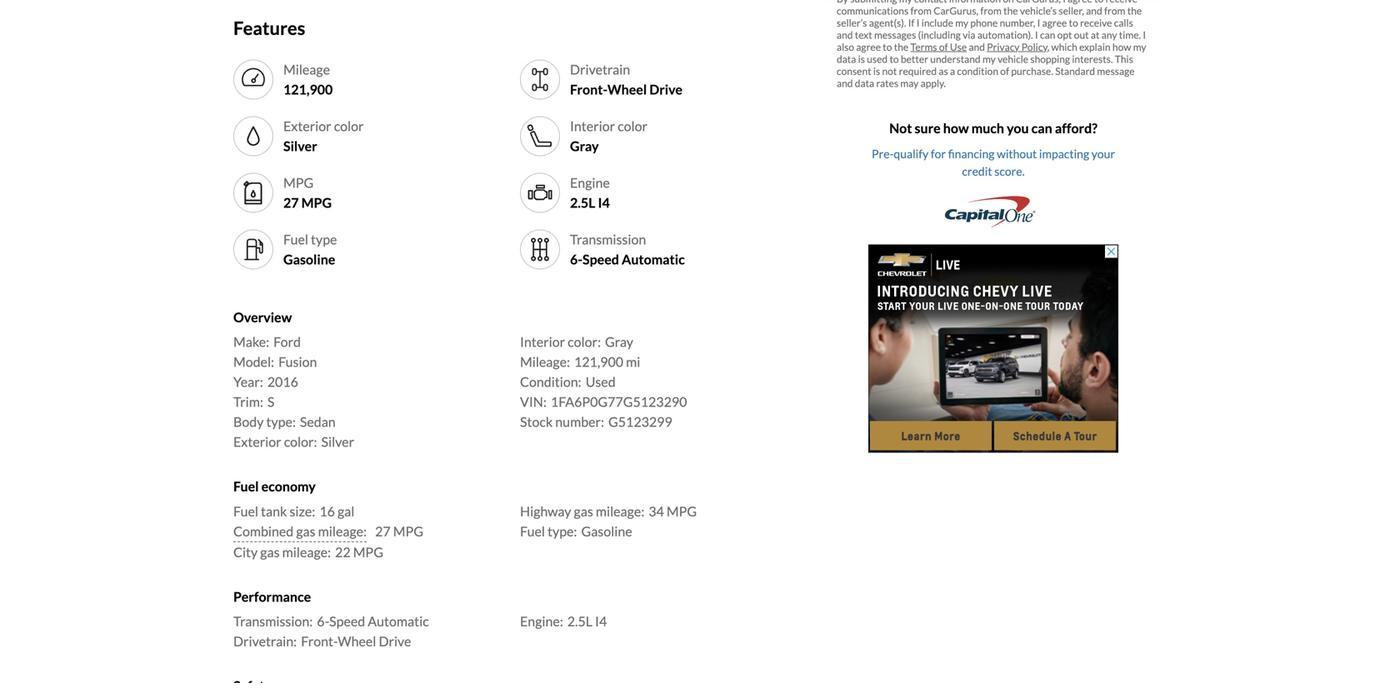 Task type: locate. For each thing, give the bounding box(es) containing it.
mileage image
[[240, 66, 267, 93]]

color inside the exterior color silver
[[334, 118, 364, 134]]

interior color image
[[527, 123, 554, 150]]

policy
[[1022, 41, 1048, 53]]

gray up the mi
[[605, 334, 634, 350]]

agree up out
[[1068, 0, 1093, 4]]

0 vertical spatial speed
[[583, 251, 619, 268]]

gasoline
[[283, 251, 335, 268], [581, 523, 632, 540]]

16
[[320, 503, 335, 520]]

engine
[[570, 175, 610, 191]]

1 horizontal spatial 121,900
[[574, 354, 624, 370]]

1 horizontal spatial wheel
[[608, 81, 647, 98]]

0 horizontal spatial of
[[939, 41, 948, 53]]

1 vertical spatial automatic
[[368, 614, 429, 630]]

make: ford model: fusion year: 2016 trim: s body type: sedan exterior color: silver
[[233, 334, 354, 450]]

0 horizontal spatial gasoline
[[283, 251, 335, 268]]

wheel inside transmission: 6-speed automatic drivetrain: front-wheel drive
[[338, 634, 376, 650]]

1 horizontal spatial gray
[[605, 334, 634, 350]]

1 vertical spatial mileage:
[[318, 523, 367, 540]]

interior inside interior color gray
[[570, 118, 615, 134]]

1 horizontal spatial type:
[[548, 523, 577, 540]]

1 vertical spatial i4
[[595, 614, 607, 630]]

1 vertical spatial agree
[[1043, 16, 1067, 29]]

1 vertical spatial 6-
[[317, 614, 329, 630]]

0 horizontal spatial from
[[911, 4, 932, 16]]

1 horizontal spatial how
[[1113, 41, 1132, 53]]

exterior down body
[[233, 434, 281, 450]]

speed inside transmission 6-speed automatic
[[583, 251, 619, 268]]

silver inside the exterior color silver
[[283, 138, 317, 154]]

a
[[950, 65, 956, 77]]

1 vertical spatial speed
[[329, 614, 365, 630]]

0 vertical spatial automatic
[[622, 251, 685, 268]]

my left vehicle
[[983, 53, 996, 65]]

automatic for transmission 6-speed automatic
[[622, 251, 685, 268]]

interior color: gray mileage: 121,900 mi condition: used vin: 1fa6p0g77g5123290 stock number: g5123299
[[520, 334, 687, 430]]

121,900
[[283, 81, 333, 98], [574, 354, 624, 370]]

agent(s).
[[869, 16, 907, 29]]

cargurus, up the 'number,'
[[1016, 0, 1061, 4]]

i4 right engine:
[[595, 614, 607, 630]]

0 vertical spatial drive
[[650, 81, 683, 98]]

1 color from the left
[[334, 118, 364, 134]]

vin:
[[520, 394, 547, 410]]

,
[[1048, 41, 1050, 53]]

is left not
[[874, 65, 881, 77]]

type: down the highway in the bottom of the page
[[548, 523, 577, 540]]

can
[[1041, 29, 1056, 41], [1032, 120, 1053, 136]]

1 vertical spatial type:
[[548, 523, 577, 540]]

mileage
[[283, 61, 330, 78]]

1 horizontal spatial silver
[[321, 434, 354, 450]]

my
[[899, 0, 913, 4], [956, 16, 969, 29], [1134, 41, 1147, 53], [983, 53, 996, 65]]

purchase.
[[1012, 65, 1054, 77]]

fuel inside fuel type gasoline
[[283, 231, 308, 248]]

automatic for transmission: 6-speed automatic drivetrain: front-wheel drive
[[368, 614, 429, 630]]

how
[[1113, 41, 1132, 53], [944, 120, 969, 136]]

2016
[[267, 374, 298, 390]]

automation).
[[978, 29, 1034, 41]]

0 vertical spatial gasoline
[[283, 251, 335, 268]]

0 vertical spatial 27
[[283, 195, 299, 211]]

silver down sedan
[[321, 434, 354, 450]]

1 from from the left
[[911, 4, 932, 16]]

and down also
[[837, 77, 853, 89]]

the up automation). at top
[[1004, 4, 1018, 16]]

calls
[[1114, 16, 1134, 29]]

6- inside transmission 6-speed automatic
[[570, 251, 583, 268]]

mileage: left the 34
[[596, 503, 645, 520]]

2 horizontal spatial from
[[1105, 4, 1126, 16]]

fuel left type
[[283, 231, 308, 248]]

2 vertical spatial mileage:
[[282, 544, 331, 561]]

2.5l inside engine 2.5l i4
[[570, 195, 596, 211]]

gal
[[338, 503, 355, 520]]

type: down s
[[266, 414, 296, 430]]

color for exterior color silver
[[334, 118, 364, 134]]

1 horizontal spatial color:
[[568, 334, 601, 350]]

2.5l right engine:
[[568, 614, 593, 630]]

mileage:
[[596, 503, 645, 520], [318, 523, 367, 540], [282, 544, 331, 561]]

exterior down mileage 121,900
[[283, 118, 331, 134]]

interior inside the interior color: gray mileage: 121,900 mi condition: used vin: 1fa6p0g77g5123290 stock number: g5123299
[[520, 334, 565, 350]]

0 horizontal spatial type:
[[266, 414, 296, 430]]

1 vertical spatial 2.5l
[[568, 614, 593, 630]]

color: up used
[[568, 334, 601, 350]]

exterior color image
[[240, 123, 267, 150]]

rates
[[877, 77, 899, 89]]

0 vertical spatial color:
[[568, 334, 601, 350]]

fuel type image
[[240, 236, 267, 263]]

performance
[[233, 589, 311, 605]]

6-
[[570, 251, 583, 268], [317, 614, 329, 630]]

0 horizontal spatial color
[[334, 118, 364, 134]]

color: down sedan
[[284, 434, 317, 450]]

121,900 up used
[[574, 354, 624, 370]]

0 vertical spatial interior
[[570, 118, 615, 134]]

engine image
[[527, 180, 554, 206]]

i right vehicle's
[[1063, 0, 1066, 4]]

color inside interior color gray
[[618, 118, 648, 134]]

automatic inside transmission: 6-speed automatic drivetrain: front-wheel drive
[[368, 614, 429, 630]]

opt
[[1058, 29, 1073, 41]]

can right you
[[1032, 120, 1053, 136]]

cargurus, up via
[[934, 4, 979, 16]]

1 horizontal spatial automatic
[[622, 251, 685, 268]]

gray inside the interior color: gray mileage: 121,900 mi condition: used vin: 1fa6p0g77g5123290 stock number: g5123299
[[605, 334, 634, 350]]

2 horizontal spatial agree
[[1068, 0, 1093, 4]]

i right the 'number,'
[[1038, 16, 1041, 29]]

messages
[[875, 29, 917, 41]]

0 vertical spatial 2.5l
[[570, 195, 596, 211]]

ford
[[274, 334, 301, 350]]

gray up engine
[[570, 138, 599, 154]]

exterior inside the exterior color silver
[[283, 118, 331, 134]]

mpg inside highway gas mileage: 34 mpg fuel type: gasoline
[[667, 503, 697, 520]]

6- for transmission
[[570, 251, 583, 268]]

color:
[[568, 334, 601, 350], [284, 434, 317, 450]]

color
[[334, 118, 364, 134], [618, 118, 648, 134]]

of
[[939, 41, 948, 53], [1001, 65, 1010, 77]]

0 horizontal spatial 27
[[283, 195, 299, 211]]

exterior inside make: ford model: fusion year: 2016 trim: s body type: sedan exterior color: silver
[[233, 434, 281, 450]]

interior up "mileage:"
[[520, 334, 565, 350]]

0 horizontal spatial interior
[[520, 334, 565, 350]]

color: inside the interior color: gray mileage: 121,900 mi condition: used vin: 1fa6p0g77g5123290 stock number: g5123299
[[568, 334, 601, 350]]

1 vertical spatial gas
[[296, 523, 316, 540]]

0 vertical spatial can
[[1041, 29, 1056, 41]]

0 vertical spatial gray
[[570, 138, 599, 154]]

mileage: left 22
[[282, 544, 331, 561]]

not sure how much you can afford?
[[890, 120, 1098, 136]]

from up 'any'
[[1105, 4, 1126, 16]]

2.5l down engine
[[570, 195, 596, 211]]

this
[[1115, 53, 1134, 65]]

speed inside transmission: 6-speed automatic drivetrain: front-wheel drive
[[329, 614, 365, 630]]

contact
[[915, 0, 948, 4]]

gas inside highway gas mileage: 34 mpg fuel type: gasoline
[[574, 503, 593, 520]]

from left on
[[981, 4, 1002, 16]]

0 horizontal spatial automatic
[[368, 614, 429, 630]]

to right used
[[890, 53, 899, 65]]

1 vertical spatial drive
[[379, 634, 411, 650]]

1 vertical spatial of
[[1001, 65, 1010, 77]]

and right seller,
[[1087, 4, 1103, 16]]

1fa6p0g77g5123290
[[551, 394, 687, 410]]

of left use
[[939, 41, 948, 53]]

121,900 down mileage
[[283, 81, 333, 98]]

wheel
[[608, 81, 647, 98], [338, 634, 376, 650]]

mpg
[[283, 175, 314, 191], [302, 195, 332, 211], [667, 503, 697, 520], [393, 523, 424, 540], [353, 544, 383, 561]]

i4 for engine: 2.5l i4
[[595, 614, 607, 630]]

0 horizontal spatial speed
[[329, 614, 365, 630]]

drive inside transmission: 6-speed automatic drivetrain: front-wheel drive
[[379, 634, 411, 650]]

privacy policy link
[[987, 41, 1048, 53]]

0 horizontal spatial front-
[[301, 634, 338, 650]]

0 vertical spatial how
[[1113, 41, 1132, 53]]

you
[[1007, 120, 1029, 136]]

may
[[901, 77, 919, 89]]

overview
[[233, 309, 292, 326]]

2 horizontal spatial gas
[[574, 503, 593, 520]]

27 inside fuel tank size: 16 gal combined gas mileage: 27 mpg city gas mileage: 22 mpg
[[375, 523, 391, 540]]

1 horizontal spatial 27
[[375, 523, 391, 540]]

include
[[922, 16, 954, 29]]

1 horizontal spatial 6-
[[570, 251, 583, 268]]

fuel down the highway in the bottom of the page
[[520, 523, 545, 540]]

1 vertical spatial color:
[[284, 434, 317, 450]]

vehicle's
[[1020, 4, 1057, 16]]

27 inside mpg 27 mpg
[[283, 195, 299, 211]]

i4 down engine
[[598, 195, 610, 211]]

the left the terms
[[894, 41, 909, 53]]

i4
[[598, 195, 610, 211], [595, 614, 607, 630]]

is left used
[[858, 53, 865, 65]]

1 horizontal spatial gasoline
[[581, 523, 632, 540]]

mileage: down gal
[[318, 523, 367, 540]]

1 horizontal spatial drive
[[650, 81, 683, 98]]

credit
[[962, 164, 993, 178]]

from
[[911, 4, 932, 16], [981, 4, 1002, 16], [1105, 4, 1126, 16]]

for
[[931, 147, 946, 161]]

sure
[[915, 120, 941, 136]]

automatic
[[622, 251, 685, 268], [368, 614, 429, 630]]

0 horizontal spatial gray
[[570, 138, 599, 154]]

score.
[[995, 164, 1025, 178]]

gray
[[570, 138, 599, 154], [605, 334, 634, 350]]

from up (including
[[911, 4, 932, 16]]

automatic inside transmission 6-speed automatic
[[622, 251, 685, 268]]

speed down transmission
[[583, 251, 619, 268]]

2 vertical spatial gas
[[260, 544, 280, 561]]

1 vertical spatial exterior
[[233, 434, 281, 450]]

data left 'rates'
[[855, 77, 875, 89]]

transmission:
[[233, 614, 313, 630]]

gray inside interior color gray
[[570, 138, 599, 154]]

front-
[[570, 81, 608, 98], [301, 634, 338, 650]]

drivetrain front-wheel drive
[[570, 61, 683, 98]]

transmission: 6-speed automatic drivetrain: front-wheel drive
[[233, 614, 429, 650]]

0 vertical spatial exterior
[[283, 118, 331, 134]]

0 vertical spatial 6-
[[570, 251, 583, 268]]

i4 inside engine 2.5l i4
[[598, 195, 610, 211]]

of down privacy
[[1001, 65, 1010, 77]]

type: inside make: ford model: fusion year: 2016 trim: s body type: sedan exterior color: silver
[[266, 414, 296, 430]]

fuel inside fuel tank size: 16 gal combined gas mileage: 27 mpg city gas mileage: 22 mpg
[[233, 503, 258, 520]]

how right sure
[[944, 120, 969, 136]]

1 horizontal spatial exterior
[[283, 118, 331, 134]]

year:
[[233, 374, 263, 390]]

0 vertical spatial front-
[[570, 81, 608, 98]]

fuel left 'economy' on the bottom of the page
[[233, 479, 259, 495]]

1 horizontal spatial speed
[[583, 251, 619, 268]]

data down the text
[[837, 53, 857, 65]]

6- right transmission:
[[317, 614, 329, 630]]

features
[[233, 17, 305, 39]]

gas down size:
[[296, 523, 316, 540]]

0 vertical spatial i4
[[598, 195, 610, 211]]

0 vertical spatial gas
[[574, 503, 593, 520]]

2.5l
[[570, 195, 596, 211], [568, 614, 593, 630]]

receive up explain at the right of the page
[[1081, 16, 1113, 29]]

1 vertical spatial 121,900
[[574, 354, 624, 370]]

1 vertical spatial silver
[[321, 434, 354, 450]]

highway
[[520, 503, 571, 520]]

1 vertical spatial interior
[[520, 334, 565, 350]]

i4 for engine 2.5l i4
[[598, 195, 610, 211]]

34
[[649, 503, 664, 520]]

0 vertical spatial wheel
[[608, 81, 647, 98]]

1 vertical spatial gray
[[605, 334, 634, 350]]

front- down drivetrain
[[570, 81, 608, 98]]

i
[[1063, 0, 1066, 4], [917, 16, 920, 29], [1038, 16, 1041, 29], [1036, 29, 1039, 41], [1143, 29, 1146, 41]]

1 horizontal spatial interior
[[570, 118, 615, 134]]

the up the time.
[[1128, 4, 1142, 16]]

fuel for fuel economy
[[233, 479, 259, 495]]

highway gas mileage: 34 mpg fuel type: gasoline
[[520, 503, 697, 540]]

speed down 22
[[329, 614, 365, 630]]

can inside by submitting my contact information on cargurus, i agree to receive communications from cargurus, from the vehicle's seller, and from the seller's agent(s). if i include my phone number, i agree to receive calls and text messages (including via automation). i can opt out at any time. i also agree to the
[[1041, 29, 1056, 41]]

0 vertical spatial mileage:
[[596, 503, 645, 520]]

front- down transmission:
[[301, 634, 338, 650]]

is
[[858, 53, 865, 65], [874, 65, 881, 77]]

mileage: inside highway gas mileage: 34 mpg fuel type: gasoline
[[596, 503, 645, 520]]

0 horizontal spatial drive
[[379, 634, 411, 650]]

agree right also
[[857, 41, 881, 53]]

1 horizontal spatial front-
[[570, 81, 608, 98]]

1 horizontal spatial color
[[618, 118, 648, 134]]

1 vertical spatial 27
[[375, 523, 391, 540]]

2 vertical spatial agree
[[857, 41, 881, 53]]

economy
[[261, 479, 316, 495]]

0 horizontal spatial the
[[894, 41, 909, 53]]

can left opt
[[1041, 29, 1056, 41]]

1 vertical spatial how
[[944, 120, 969, 136]]

6- for transmission:
[[317, 614, 329, 630]]

1 vertical spatial wheel
[[338, 634, 376, 650]]

2 color from the left
[[618, 118, 648, 134]]

advertisement region
[[869, 245, 1119, 453]]

1 vertical spatial front-
[[301, 634, 338, 650]]

to inside , which explain how my data is used to better understand my vehicle shopping interests. this consent is not required as a condition of purchase. standard message and data rates may apply.
[[890, 53, 899, 65]]

receive
[[1106, 0, 1138, 4], [1081, 16, 1113, 29]]

1 horizontal spatial of
[[1001, 65, 1010, 77]]

0 horizontal spatial silver
[[283, 138, 317, 154]]

how down calls
[[1113, 41, 1132, 53]]

0 horizontal spatial 6-
[[317, 614, 329, 630]]

fuel up combined
[[233, 503, 258, 520]]

1 horizontal spatial the
[[1004, 4, 1018, 16]]

agree up ,
[[1043, 16, 1067, 29]]

1 horizontal spatial agree
[[1043, 16, 1067, 29]]

gas down combined
[[260, 544, 280, 561]]

gas right the highway in the bottom of the page
[[574, 503, 593, 520]]

better
[[901, 53, 929, 65]]

6- down transmission
[[570, 251, 583, 268]]

interior right interior color icon
[[570, 118, 615, 134]]

silver up mpg 27 mpg
[[283, 138, 317, 154]]

0 horizontal spatial is
[[858, 53, 865, 65]]

1 horizontal spatial from
[[981, 4, 1002, 16]]

2 horizontal spatial the
[[1128, 4, 1142, 16]]

0 vertical spatial silver
[[283, 138, 317, 154]]

27
[[283, 195, 299, 211], [375, 523, 391, 540]]

0 horizontal spatial wheel
[[338, 634, 376, 650]]

submitting
[[851, 0, 898, 4]]

6- inside transmission: 6-speed automatic drivetrain: front-wheel drive
[[317, 614, 329, 630]]

receive up calls
[[1106, 0, 1138, 4]]

0 horizontal spatial color:
[[284, 434, 317, 450]]

0 vertical spatial type:
[[266, 414, 296, 430]]

and inside , which explain how my data is used to better understand my vehicle shopping interests. this consent is not required as a condition of purchase. standard message and data rates may apply.
[[837, 77, 853, 89]]



Task type: vqa. For each thing, say whether or not it's contained in the screenshot.


Task type: describe. For each thing, give the bounding box(es) containing it.
color: inside make: ford model: fusion year: 2016 trim: s body type: sedan exterior color: silver
[[284, 434, 317, 450]]

number,
[[1000, 16, 1036, 29]]

to down agent(s). in the right top of the page
[[883, 41, 892, 53]]

understand
[[931, 53, 981, 65]]

pre-qualify for financing without impacting your credit score.
[[872, 147, 1116, 178]]

fuel for fuel tank size: 16 gal combined gas mileage: 27 mpg city gas mileage: 22 mpg
[[233, 503, 258, 520]]

fuel inside highway gas mileage: 34 mpg fuel type: gasoline
[[520, 523, 545, 540]]

g5123299
[[609, 414, 673, 430]]

0 horizontal spatial gas
[[260, 544, 280, 561]]

i left ,
[[1036, 29, 1039, 41]]

shopping
[[1031, 53, 1071, 65]]

my down calls
[[1134, 41, 1147, 53]]

0 vertical spatial 121,900
[[283, 81, 333, 98]]

front- inside drivetrain front-wheel drive
[[570, 81, 608, 98]]

used
[[867, 53, 888, 65]]

which
[[1052, 41, 1078, 53]]

out
[[1074, 29, 1089, 41]]

my up if
[[899, 0, 913, 4]]

terms of use link
[[911, 41, 967, 53]]

not
[[890, 120, 912, 136]]

if
[[909, 16, 915, 29]]

any
[[1102, 29, 1118, 41]]

as
[[939, 65, 949, 77]]

fuel tank size: 16 gal combined gas mileage: 27 mpg city gas mileage: 22 mpg
[[233, 503, 424, 561]]

explain
[[1080, 41, 1111, 53]]

of inside , which explain how my data is used to better understand my vehicle shopping interests. this consent is not required as a condition of purchase. standard message and data rates may apply.
[[1001, 65, 1010, 77]]

body
[[233, 414, 264, 430]]

0 vertical spatial of
[[939, 41, 948, 53]]

fuel economy
[[233, 479, 316, 495]]

transmission image
[[527, 236, 554, 263]]

number:
[[556, 414, 604, 430]]

1 horizontal spatial cargurus,
[[1016, 0, 1061, 4]]

121,900 inside the interior color: gray mileage: 121,900 mi condition: used vin: 1fa6p0g77g5123290 stock number: g5123299
[[574, 354, 624, 370]]

0 vertical spatial receive
[[1106, 0, 1138, 4]]

(including
[[918, 29, 961, 41]]

0 horizontal spatial how
[[944, 120, 969, 136]]

condition:
[[520, 374, 582, 390]]

type
[[311, 231, 337, 248]]

mpg 27 mpg
[[283, 175, 332, 211]]

0 vertical spatial data
[[837, 53, 857, 65]]

22
[[335, 544, 351, 561]]

drivetrain
[[570, 61, 630, 78]]

stock
[[520, 414, 553, 430]]

0 horizontal spatial agree
[[857, 41, 881, 53]]

s
[[268, 394, 275, 410]]

sedan
[[300, 414, 336, 430]]

at
[[1091, 29, 1100, 41]]

city
[[233, 544, 258, 561]]

drive inside drivetrain front-wheel drive
[[650, 81, 683, 98]]

condition
[[957, 65, 999, 77]]

gasoline inside fuel type gasoline
[[283, 251, 335, 268]]

i right the time.
[[1143, 29, 1146, 41]]

fuel for fuel type gasoline
[[283, 231, 308, 248]]

required
[[899, 65, 937, 77]]

vehicle
[[998, 53, 1029, 65]]

size:
[[290, 503, 315, 520]]

interior color gray
[[570, 118, 648, 154]]

engine: 2.5l i4
[[520, 614, 607, 630]]

on
[[1003, 0, 1014, 4]]

afford?
[[1055, 120, 1098, 136]]

2 from from the left
[[981, 4, 1002, 16]]

speed for transmission
[[583, 251, 619, 268]]

privacy
[[987, 41, 1020, 53]]

model:
[[233, 354, 274, 370]]

by submitting my contact information on cargurus, i agree to receive communications from cargurus, from the vehicle's seller, and from the seller's agent(s). if i include my phone number, i agree to receive calls and text messages (including via automation). i can opt out at any time. i also agree to the
[[837, 0, 1146, 53]]

speed for transmission:
[[329, 614, 365, 630]]

terms of use and privacy policy
[[911, 41, 1048, 53]]

gray for color
[[570, 138, 599, 154]]

1 horizontal spatial gas
[[296, 523, 316, 540]]

1 vertical spatial receive
[[1081, 16, 1113, 29]]

color for interior color gray
[[618, 118, 648, 134]]

seller,
[[1059, 4, 1085, 16]]

financing
[[949, 147, 995, 161]]

front- inside transmission: 6-speed automatic drivetrain: front-wheel drive
[[301, 634, 338, 650]]

my left "phone"
[[956, 16, 969, 29]]

engine:
[[520, 614, 563, 630]]

2.5l for engine:
[[568, 614, 593, 630]]

to left at
[[1069, 16, 1079, 29]]

phone
[[971, 16, 998, 29]]

mpg image
[[240, 180, 267, 206]]

mileage 121,900
[[283, 61, 333, 98]]

mileage:
[[520, 354, 570, 370]]

pre-
[[872, 147, 894, 161]]

, which explain how my data is used to better understand my vehicle shopping interests. this consent is not required as a condition of purchase. standard message and data rates may apply.
[[837, 41, 1147, 89]]

how inside , which explain how my data is used to better understand my vehicle shopping interests. this consent is not required as a condition of purchase. standard message and data rates may apply.
[[1113, 41, 1132, 53]]

combined
[[233, 523, 294, 540]]

0 horizontal spatial cargurus,
[[934, 4, 979, 16]]

interior for interior color gray
[[570, 118, 615, 134]]

gasoline inside highway gas mileage: 34 mpg fuel type: gasoline
[[581, 523, 632, 540]]

drivetrain:
[[233, 634, 297, 650]]

by
[[837, 0, 849, 4]]

text
[[855, 29, 873, 41]]

and left the text
[[837, 29, 853, 41]]

1 horizontal spatial is
[[874, 65, 881, 77]]

tank
[[261, 503, 287, 520]]

via
[[963, 29, 976, 41]]

to right seller,
[[1095, 0, 1104, 4]]

silver inside make: ford model: fusion year: 2016 trim: s body type: sedan exterior color: silver
[[321, 434, 354, 450]]

standard
[[1056, 65, 1096, 77]]

message
[[1098, 65, 1135, 77]]

0 vertical spatial agree
[[1068, 0, 1093, 4]]

consent
[[837, 65, 872, 77]]

type: inside highway gas mileage: 34 mpg fuel type: gasoline
[[548, 523, 577, 540]]

impacting
[[1040, 147, 1090, 161]]

1 vertical spatial can
[[1032, 120, 1053, 136]]

3 from from the left
[[1105, 4, 1126, 16]]

use
[[950, 41, 967, 53]]

fuel type gasoline
[[283, 231, 337, 268]]

drivetrain image
[[527, 66, 554, 93]]

interior for interior color: gray mileage: 121,900 mi condition: used vin: 1fa6p0g77g5123290 stock number: g5123299
[[520, 334, 565, 350]]

1 vertical spatial data
[[855, 77, 875, 89]]

gray for color:
[[605, 334, 634, 350]]

without
[[997, 147, 1037, 161]]

also
[[837, 41, 855, 53]]

apply.
[[921, 77, 946, 89]]

communications
[[837, 4, 909, 16]]

wheel inside drivetrain front-wheel drive
[[608, 81, 647, 98]]

transmission
[[570, 231, 646, 248]]

and right use
[[969, 41, 985, 53]]

qualify
[[894, 147, 929, 161]]

i right if
[[917, 16, 920, 29]]

2.5l for engine
[[570, 195, 596, 211]]

transmission 6-speed automatic
[[570, 231, 685, 268]]

time.
[[1120, 29, 1141, 41]]

make:
[[233, 334, 269, 350]]



